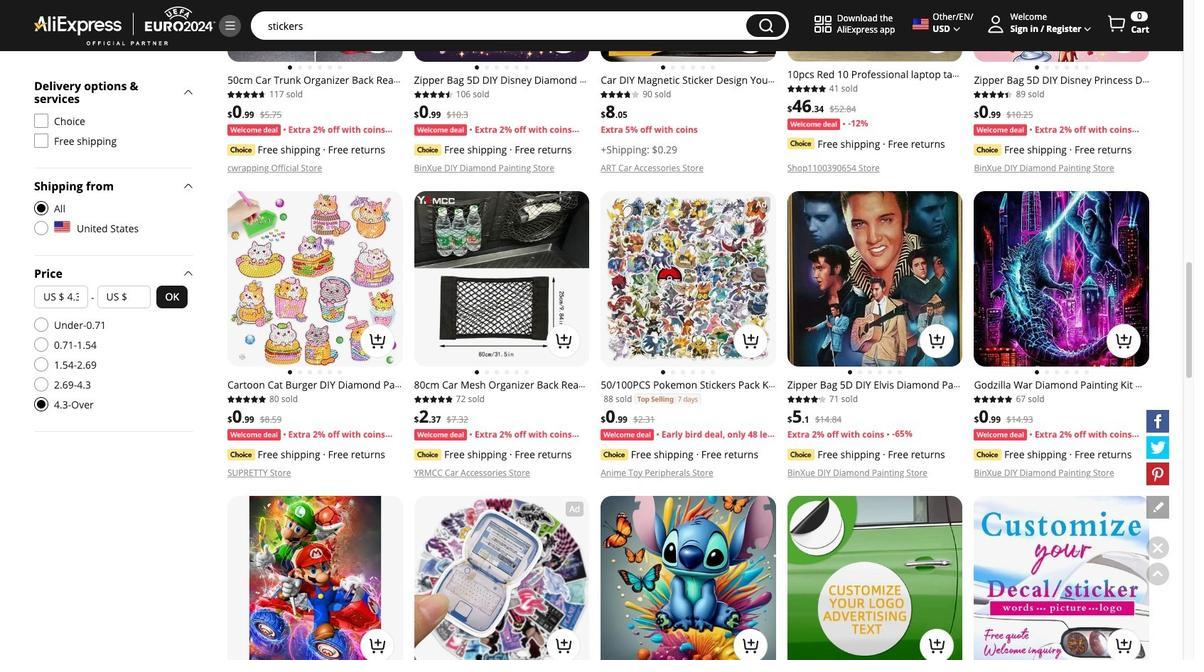 Task type: locate. For each thing, give the bounding box(es) containing it.
1 11l24uk image from the top
[[34, 221, 48, 235]]

2 11l24uk image from the top
[[34, 358, 48, 372]]

3 11l24uk image from the top
[[34, 378, 48, 392]]

None button
[[747, 14, 787, 37]]

0 vertical spatial 11l24uk image
[[34, 221, 48, 235]]

1 vertical spatial 11l24uk image
[[34, 358, 48, 372]]

33 cents stuff text field
[[261, 18, 740, 33]]

zipper bag 5d diy disney diamond painting set stitch sticker diamond embroidery cross embroidery art children's gift image
[[414, 0, 590, 62]]

godzilla war diamond painting kit monster sticker diamond embroidery handmade diy mosaic home decoration children's gift image
[[975, 191, 1150, 367]]

4ftxrwp image
[[34, 114, 48, 128]]

0 vertical spatial 11l24uk image
[[34, 318, 48, 332]]

11l24uk image
[[34, 318, 48, 332], [34, 338, 48, 352]]

2 vertical spatial 11l24uk image
[[34, 378, 48, 392]]

1sqid_b image
[[224, 19, 237, 32]]

11l24uk image
[[34, 221, 48, 235], [34, 358, 48, 372], [34, 378, 48, 392]]

None text field
[[67, 289, 79, 306]]

custom graphics and text car pvc stickers customised anime sticker ink print colorful logo decals personalised decorative image
[[975, 497, 1150, 661]]

2 11l24uk image from the top
[[34, 338, 48, 352]]

80cm car mesh organizer back rear trunk storage net elastic string net magic sticker storage bag auto organizer seat back bag image
[[414, 191, 590, 367]]

1 vertical spatial 11l24uk image
[[34, 338, 48, 352]]



Task type: vqa. For each thing, say whether or not it's contained in the screenshot.
More to love to
no



Task type: describe. For each thing, give the bounding box(es) containing it.
zipper bag 5d diy japanese anime diamond painting kit cartoon color super mario racing sticker diamond embroidery art gift image
[[228, 497, 403, 661]]

50/100pcs pokemon stickers pack kids aesthetic stationery children's deco sketchbook cute anime sticker kawaii classic toys image
[[601, 191, 777, 367]]

1 11l24uk image from the top
[[34, 318, 48, 332]]

cartoon cat burger diy diamond paintings free to stick cute and creative wall decoration stickers children's diamond stickers image
[[228, 191, 403, 367]]

4ftxrwp image
[[34, 134, 48, 148]]

disney diamond painting kit starry baby cartoon sticker diamond embroidery handmade diy mosaic home decoration children's gift image
[[601, 497, 777, 661]]

zipper bag 5d diy elvis diamond painting kit american rock singer sticker diamond embroidery art children's gift image
[[788, 191, 963, 367]]

car diy magnetic sticker design your own custom business sign vinyl sheets window cup gift image
[[601, 0, 777, 62]]

custom car magnets creative personality diy bumper sticker advertising business private custom unique family photo circular image
[[788, 497, 963, 661]]

50cm car trunk organizer back rear seat bag mesh trunk elastic string net pocker goods magic sticker stowing car accessories image
[[228, 0, 403, 62]]

53pcs y2k girls vsco 90s harajuku style vintage stickers cute aesthetic decal diary motorcycle laptop scrapbook toy sticker image
[[414, 497, 590, 661]]

zipper bag 5d diy disney princess diamond painting kit love sticker diamond embroidery ice cream art children's gift image
[[975, 0, 1150, 62]]



